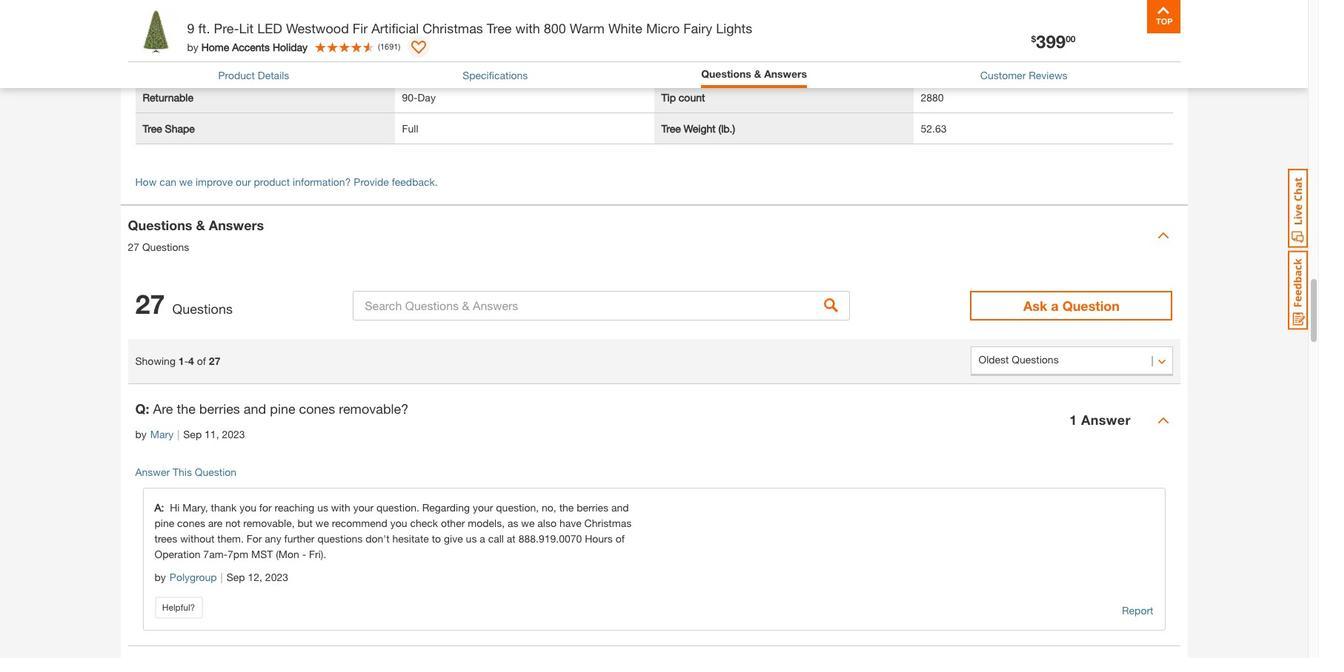 Task type: vqa. For each thing, say whether or not it's contained in the screenshot.


Task type: locate. For each thing, give the bounding box(es) containing it.
1 vertical spatial pine
[[155, 517, 174, 530]]

caret image inside questions element
[[1157, 415, 1169, 427]]

0 vertical spatial answers
[[764, 67, 807, 80]]

0 horizontal spatial the
[[177, 401, 196, 417]]

- left fri).
[[302, 548, 306, 561]]

questions up count
[[701, 67, 751, 80]]

1 horizontal spatial answers
[[764, 67, 807, 80]]

0 horizontal spatial 1
[[178, 355, 184, 368]]

sep
[[183, 428, 202, 441], [227, 571, 245, 584]]

1 horizontal spatial pine
[[270, 401, 295, 417]]

models,
[[468, 517, 505, 530]]

product details button
[[218, 67, 289, 83], [218, 67, 289, 83]]

how can we improve our product information? provide feedback. link
[[135, 175, 438, 188]]

pine
[[270, 401, 295, 417], [155, 517, 174, 530]]

0 horizontal spatial berries
[[199, 401, 240, 417]]

0 vertical spatial a
[[1051, 298, 1059, 314]]

1 horizontal spatial you
[[390, 517, 407, 530]]

0 vertical spatial 27
[[128, 241, 139, 254]]

by down operation
[[155, 571, 166, 584]]

0 vertical spatial with
[[515, 20, 540, 36]]

customer
[[980, 69, 1026, 81]]

0 horizontal spatial cones
[[177, 517, 205, 530]]

you left for
[[239, 502, 256, 514]]

of right hours at the left bottom of the page
[[616, 533, 625, 545]]

us right give
[[466, 533, 477, 545]]

answers for questions & answers
[[764, 67, 807, 80]]

12,
[[248, 571, 262, 584]]

0 vertical spatial christmas
[[423, 20, 483, 36]]

to
[[432, 533, 441, 545]]

1 horizontal spatial 1
[[1070, 412, 1077, 429]]

and inside hi mary, thank you for reaching us with your question. regarding your question, no, the berries and pine cones are not removable, but we recommend you check other models, as we also have christmas trees without them. for any further questions don't hesitate to give us a call at 888.919.0070 hours of operation 7am-7pm mst (mon - fri).
[[611, 502, 629, 514]]

cones inside hi mary, thank you for reaching us with your question. regarding your question, no, the berries and pine cones are not removable, but we recommend you check other models, as we also have christmas trees without them. for any further questions don't hesitate to give us a call at 888.919.0070 hours of operation 7am-7pm mst (mon - fri).
[[177, 517, 205, 530]]

0 horizontal spatial -
[[184, 355, 188, 368]]

888.919.0070
[[519, 533, 582, 545]]

2 horizontal spatial we
[[521, 517, 535, 530]]

1 horizontal spatial sep
[[227, 571, 245, 584]]

0 horizontal spatial us
[[317, 502, 328, 514]]

1 horizontal spatial -
[[302, 548, 306, 561]]

2880
[[921, 91, 944, 104]]

further
[[284, 533, 315, 545]]

tree weight (lb.)
[[661, 122, 735, 135]]

1 horizontal spatial we
[[316, 517, 329, 530]]

27
[[128, 241, 139, 254], [135, 288, 165, 320], [209, 355, 220, 368]]

question right this
[[195, 466, 237, 479]]

800 right the )
[[402, 29, 419, 41]]

1 horizontal spatial and
[[611, 502, 629, 514]]

westwood
[[286, 20, 349, 36]]

question
[[1063, 298, 1120, 314], [195, 466, 237, 479]]

1 horizontal spatial berries
[[577, 502, 608, 514]]

caret image for 27
[[1157, 230, 1169, 241]]

0 horizontal spatial a
[[480, 533, 485, 545]]

polygroup button
[[170, 570, 217, 586]]

tip
[[661, 91, 676, 104]]

top button
[[1147, 0, 1180, 33]]

0 horizontal spatial with
[[331, 502, 350, 514]]

- right showing
[[184, 355, 188, 368]]

lights right 9
[[195, 29, 223, 41]]

of inside hi mary, thank you for reaching us with your question. regarding your question, no, the berries and pine cones are not removable, but we recommend you check other models, as we also have christmas trees without them. for any further questions don't hesitate to give us a call at 888.919.0070 hours of operation 7am-7pm mst (mon - fri).
[[616, 533, 625, 545]]

questions & answers button
[[701, 66, 807, 84], [701, 66, 807, 82]]

2 vertical spatial 27
[[209, 355, 220, 368]]

a
[[1051, 298, 1059, 314], [480, 533, 485, 545]]

tree up specifications
[[487, 20, 512, 36]]

questions up '27 questions'
[[142, 241, 189, 254]]

sep for are the berries and pine cones removable?
[[183, 428, 202, 441]]

1 horizontal spatial 800
[[544, 20, 566, 36]]

christmas up hours at the left bottom of the page
[[584, 517, 632, 530]]

check
[[410, 517, 438, 530]]

question for ask a question
[[1063, 298, 1120, 314]]

0 vertical spatial by
[[187, 40, 198, 53]]

by mary | sep 11, 2023
[[135, 428, 245, 441]]

1 horizontal spatial christmas
[[584, 517, 632, 530]]

0 horizontal spatial 2023
[[222, 428, 245, 441]]

the
[[177, 401, 196, 417], [559, 502, 574, 514]]

tree for tree weight (lb.)
[[661, 122, 681, 135]]

1 horizontal spatial cones
[[299, 401, 335, 417]]

1 vertical spatial 27
[[135, 288, 165, 320]]

0 horizontal spatial by
[[135, 428, 147, 441]]

questions
[[701, 67, 751, 80], [128, 217, 192, 234], [142, 241, 189, 254], [172, 301, 233, 317]]

warm
[[570, 20, 605, 36]]

0 vertical spatial pine
[[270, 401, 295, 417]]

0 horizontal spatial &
[[196, 217, 205, 234]]

the up have
[[559, 502, 574, 514]]

sep left 12,
[[227, 571, 245, 584]]

|
[[177, 428, 180, 441], [221, 571, 223, 584]]

the right are
[[177, 401, 196, 417]]

with up recommend
[[331, 502, 350, 514]]

1 horizontal spatial by
[[155, 571, 166, 584]]

type
[[694, 29, 716, 41]]

27 right 4
[[209, 355, 220, 368]]

0 horizontal spatial sep
[[183, 428, 202, 441]]

7am-
[[203, 548, 228, 561]]

0 vertical spatial us
[[317, 502, 328, 514]]

1 vertical spatial &
[[196, 217, 205, 234]]

0 horizontal spatial answers
[[209, 217, 264, 234]]

any
[[265, 533, 281, 545]]

1 horizontal spatial 2023
[[265, 571, 288, 584]]

with
[[515, 20, 540, 36], [331, 502, 350, 514]]

1 vertical spatial -
[[302, 548, 306, 561]]

sep left 11,
[[183, 428, 202, 441]]

display image
[[412, 41, 426, 56]]

0 horizontal spatial christmas
[[423, 20, 483, 36]]

1 vertical spatial and
[[611, 502, 629, 514]]

0 vertical spatial 1
[[178, 355, 184, 368]]

1 vertical spatial |
[[221, 571, 223, 584]]

realistic
[[921, 60, 960, 72]]

cones down mary,
[[177, 517, 205, 530]]

0 horizontal spatial |
[[177, 428, 180, 441]]

0 horizontal spatial lights
[[195, 29, 223, 41]]

you down question. on the left bottom of the page
[[390, 517, 407, 530]]

2023 right 12,
[[265, 571, 288, 584]]

1 answer
[[1070, 412, 1131, 429]]

0 horizontal spatial you
[[239, 502, 256, 514]]

1 vertical spatial a
[[480, 533, 485, 545]]

27 up showing
[[135, 288, 165, 320]]

1 vertical spatial 1
[[1070, 412, 1077, 429]]

0 vertical spatial caret image
[[1157, 230, 1169, 241]]

tree left shape
[[143, 122, 162, 135]]

lights
[[716, 20, 752, 36], [195, 29, 223, 41]]

1 horizontal spatial the
[[559, 502, 574, 514]]

1 vertical spatial cones
[[177, 517, 205, 530]]

lights right type
[[716, 20, 752, 36]]

0 vertical spatial |
[[177, 428, 180, 441]]

0 horizontal spatial and
[[244, 401, 266, 417]]

1 vertical spatial berries
[[577, 502, 608, 514]]

product
[[254, 175, 290, 188]]

them.
[[217, 533, 244, 545]]

your
[[353, 502, 374, 514], [473, 502, 493, 514]]

1 vertical spatial of
[[197, 355, 206, 368]]

2 horizontal spatial tree
[[661, 122, 681, 135]]

a right "ask"
[[1051, 298, 1059, 314]]

2 your from the left
[[473, 502, 493, 514]]

& inside 'questions & answers 27 questions'
[[196, 217, 205, 234]]

we right the as
[[521, 517, 535, 530]]

by home accents holiday
[[187, 40, 308, 53]]

1 vertical spatial with
[[331, 502, 350, 514]]

live chat image
[[1288, 169, 1308, 248]]

1691
[[380, 41, 398, 51]]

reviews
[[1029, 69, 1068, 81]]

us right reaching
[[317, 502, 328, 514]]

0 vertical spatial &
[[754, 67, 761, 80]]

( 1691 )
[[378, 41, 400, 51]]

customer reviews button
[[980, 67, 1068, 83], [980, 67, 1068, 83]]

27 down how
[[128, 241, 139, 254]]

| down the 7am- at the left bottom of page
[[221, 571, 223, 584]]

by down 9
[[187, 40, 198, 53]]

tree for tree shape
[[143, 122, 162, 135]]

a left call
[[480, 533, 485, 545]]

1 vertical spatial answers
[[209, 217, 264, 234]]

question inside questions element
[[195, 466, 237, 479]]

questions down can
[[128, 217, 192, 234]]

1 vertical spatial 2023
[[265, 571, 288, 584]]

(
[[378, 41, 380, 51]]

questions up 4
[[172, 301, 233, 317]]

800 left the warm at the top left of page
[[544, 20, 566, 36]]

q:
[[135, 401, 149, 417]]

1 vertical spatial question
[[195, 466, 237, 479]]

Search Questions & Answers text field
[[353, 291, 850, 321]]

90-
[[402, 91, 418, 104]]

by left "mary"
[[135, 428, 147, 441]]

(mon
[[276, 548, 299, 561]]

and up by mary | sep 11, 2023
[[244, 401, 266, 417]]

you
[[239, 502, 256, 514], [390, 517, 407, 530]]

| right "mary"
[[177, 428, 180, 441]]

berries up 11,
[[199, 401, 240, 417]]

mary button
[[150, 427, 174, 442]]

0 vertical spatial you
[[239, 502, 256, 514]]

1
[[178, 355, 184, 368], [1070, 412, 1077, 429]]

report button
[[1122, 603, 1154, 619]]

at
[[507, 533, 516, 545]]

christmas up display icon
[[423, 20, 483, 36]]

1 horizontal spatial question
[[1063, 298, 1120, 314]]

0 vertical spatial berries
[[199, 401, 240, 417]]

of left ft.
[[183, 29, 192, 41]]

1 horizontal spatial a
[[1051, 298, 1059, 314]]

call
[[488, 533, 504, 545]]

2 vertical spatial of
[[616, 533, 625, 545]]

0 vertical spatial answer
[[1081, 412, 1131, 429]]

we right but
[[316, 517, 329, 530]]

of right 4
[[197, 355, 206, 368]]

realism
[[661, 60, 698, 72]]

0 vertical spatial and
[[244, 401, 266, 417]]

hi mary, thank you for reaching us with your question. regarding your question, no, the berries and pine cones are not removable, but we recommend you check other models, as we also have christmas trees without them. for any further questions don't hesitate to give us a call at 888.919.0070 hours of operation 7am-7pm mst (mon - fri).
[[155, 502, 632, 561]]

0 horizontal spatial of
[[183, 29, 192, 41]]

product details
[[218, 69, 289, 81]]

cones left removable?
[[299, 401, 335, 417]]

and up hours at the left bottom of the page
[[611, 502, 629, 514]]

1 horizontal spatial &
[[754, 67, 761, 80]]

0 horizontal spatial your
[[353, 502, 374, 514]]

a inside "ask a question" button
[[1051, 298, 1059, 314]]

answer
[[1081, 412, 1131, 429], [135, 466, 170, 479]]

your up recommend
[[353, 502, 374, 514]]

1 horizontal spatial |
[[221, 571, 223, 584]]

1 vertical spatial sep
[[227, 571, 245, 584]]

berries up have
[[577, 502, 608, 514]]

power type
[[661, 29, 716, 41]]

90-day
[[402, 91, 436, 104]]

0 horizontal spatial question
[[195, 466, 237, 479]]

1 vertical spatial the
[[559, 502, 574, 514]]

your up models,
[[473, 502, 493, 514]]

we
[[179, 175, 193, 188], [316, 517, 329, 530], [521, 517, 535, 530]]

1 vertical spatial by
[[135, 428, 147, 441]]

question inside "ask a question" button
[[1063, 298, 1120, 314]]

0 vertical spatial the
[[177, 401, 196, 417]]

questions & answers
[[701, 67, 807, 80]]

1 vertical spatial caret image
[[1157, 415, 1169, 427]]

ask a question button
[[971, 291, 1173, 321]]

1 caret image from the top
[[1157, 230, 1169, 241]]

& for questions & answers 27 questions
[[196, 217, 205, 234]]

1 horizontal spatial your
[[473, 502, 493, 514]]

tree left weight
[[661, 122, 681, 135]]

2 caret image from the top
[[1157, 415, 1169, 427]]

we right can
[[179, 175, 193, 188]]

0 vertical spatial question
[[1063, 298, 1120, 314]]

led
[[257, 20, 282, 36]]

1 inside questions element
[[1070, 412, 1077, 429]]

0 horizontal spatial tree
[[143, 122, 162, 135]]

2023 right 11,
[[222, 428, 245, 441]]

question right "ask"
[[1063, 298, 1120, 314]]

1 vertical spatial you
[[390, 517, 407, 530]]

1 horizontal spatial with
[[515, 20, 540, 36]]

day
[[418, 91, 436, 104]]

prelit
[[402, 60, 426, 72]]

this
[[173, 466, 192, 479]]

how
[[135, 175, 157, 188]]

2 horizontal spatial of
[[616, 533, 625, 545]]

are
[[208, 517, 223, 530]]

don't
[[366, 533, 390, 545]]

0 vertical spatial sep
[[183, 428, 202, 441]]

0 vertical spatial 2023
[[222, 428, 245, 441]]

pre-
[[214, 20, 239, 36]]

removable,
[[243, 517, 295, 530]]

with up specifications
[[515, 20, 540, 36]]

answers inside 'questions & answers 27 questions'
[[209, 217, 264, 234]]

caret image
[[1157, 230, 1169, 241], [1157, 415, 1169, 427]]



Task type: describe. For each thing, give the bounding box(es) containing it.
4
[[188, 355, 194, 368]]

1 horizontal spatial answer
[[1081, 412, 1131, 429]]

christmas inside hi mary, thank you for reaching us with your question. regarding your question, no, the berries and pine cones are not removable, but we recommend you check other models, as we also have christmas trees without them. for any further questions don't hesitate to give us a call at 888.919.0070 hours of operation 7am-7pm mst (mon - fri).
[[584, 517, 632, 530]]

also
[[538, 517, 557, 530]]

)
[[398, 41, 400, 51]]

the inside hi mary, thank you for reaching us with your question. regarding your question, no, the berries and pine cones are not removable, but we recommend you check other models, as we also have christmas trees without them. for any further questions don't hesitate to give us a call at 888.919.0070 hours of operation 7am-7pm mst (mon - fri).
[[559, 502, 574, 514]]

0 vertical spatial -
[[184, 355, 188, 368]]

pine inside hi mary, thank you for reaching us with your question. regarding your question, no, the berries and pine cones are not removable, but we recommend you check other models, as we also have christmas trees without them. for any further questions don't hesitate to give us a call at 888.919.0070 hours of operation 7am-7pm mst (mon - fri).
[[155, 517, 174, 530]]

| for are the berries and pine cones removable?
[[177, 428, 180, 441]]

accents
[[232, 40, 270, 53]]

feedback link image
[[1288, 251, 1308, 331]]

details
[[258, 69, 289, 81]]

can
[[159, 175, 176, 188]]

customer reviews
[[980, 69, 1068, 81]]

are
[[153, 401, 173, 417]]

1 horizontal spatial lights
[[716, 20, 752, 36]]

2023 for are the berries and pine cones removable?
[[222, 428, 245, 441]]

mst
[[251, 548, 273, 561]]

holiday
[[273, 40, 308, 53]]

thank
[[211, 502, 237, 514]]

52.63
[[921, 122, 947, 135]]

helpful? button
[[155, 597, 203, 619]]

questions
[[318, 533, 363, 545]]

for
[[259, 502, 272, 514]]

by for hi mary, thank you for reaching us with your question. regarding your question, no, the berries and pine cones are not removable, but we recommend you check other models, as we also have christmas trees without them. for any further questions don't hesitate to give us a call at 888.919.0070 hours of operation 7am-7pm mst (mon - fri).
[[155, 571, 166, 584]]

00
[[1066, 33, 1076, 44]]

questions & answers 27 questions
[[128, 217, 264, 254]]

helpful?
[[162, 602, 195, 614]]

2 horizontal spatial by
[[187, 40, 198, 53]]

showing
[[135, 355, 176, 368]]

fir
[[353, 20, 368, 36]]

a inside hi mary, thank you for reaching us with your question. regarding your question, no, the berries and pine cones are not removable, but we recommend you check other models, as we also have christmas trees without them. for any further questions don't hesitate to give us a call at 888.919.0070 hours of operation 7am-7pm mst (mon - fri).
[[480, 533, 485, 545]]

9
[[187, 20, 195, 36]]

27 questions
[[135, 288, 233, 320]]

other
[[441, 517, 465, 530]]

mary
[[150, 428, 174, 441]]

ft.
[[198, 20, 210, 36]]

ask
[[1024, 298, 1047, 314]]

report
[[1122, 605, 1154, 617]]

product
[[218, 69, 255, 81]]

sep for hi mary, thank you for reaching us with your question. regarding your question, no, the berries and pine cones are not removable, but we recommend you check other models, as we also have christmas trees without them. for any further questions don't hesitate to give us a call at 888.919.0070 hours of operation 7am-7pm mst (mon - fri).
[[227, 571, 245, 584]]

regarding
[[422, 502, 470, 514]]

1 vertical spatial us
[[466, 533, 477, 545]]

2023 for hi mary, thank you for reaching us with your question. regarding your question, no, the berries and pine cones are not removable, but we recommend you check other models, as we also have christmas trees without them. for any further questions don't hesitate to give us a call at 888.919.0070 hours of operation 7am-7pm mst (mon - fri).
[[265, 571, 288, 584]]

ask a question
[[1024, 298, 1120, 314]]

by polygroup | sep 12, 2023
[[155, 571, 288, 584]]

0 horizontal spatial 800
[[402, 29, 419, 41]]

0 vertical spatial of
[[183, 29, 192, 41]]

questions element
[[128, 384, 1180, 659]]

$
[[1031, 33, 1036, 44]]

our
[[236, 175, 251, 188]]

how can we improve our product information? provide feedback.
[[135, 175, 438, 188]]

have
[[559, 517, 582, 530]]

micro
[[646, 20, 680, 36]]

0 horizontal spatial we
[[179, 175, 193, 188]]

number of lights
[[143, 29, 223, 41]]

tree shape
[[143, 122, 195, 135]]

27 inside 'questions & answers 27 questions'
[[128, 241, 139, 254]]

question,
[[496, 502, 539, 514]]

information?
[[293, 175, 351, 188]]

$ 399 00
[[1031, 31, 1076, 52]]

- inside hi mary, thank you for reaching us with your question. regarding your question, no, the berries and pine cones are not removable, but we recommend you check other models, as we also have christmas trees without them. for any further questions don't hesitate to give us a call at 888.919.0070 hours of operation 7am-7pm mst (mon - fri).
[[302, 548, 306, 561]]

q: are the berries and pine cones removable?
[[135, 401, 409, 417]]

by for are the berries and pine cones removable?
[[135, 428, 147, 441]]

1 your from the left
[[353, 502, 374, 514]]

but
[[298, 517, 313, 530]]

1 horizontal spatial tree
[[487, 20, 512, 36]]

power
[[661, 29, 691, 41]]

with inside hi mary, thank you for reaching us with your question. regarding your question, no, the berries and pine cones are not removable, but we recommend you check other models, as we also have christmas trees without them. for any further questions don't hesitate to give us a call at 888.919.0070 hours of operation 7am-7pm mst (mon - fri).
[[331, 502, 350, 514]]

count
[[679, 91, 705, 104]]

white
[[608, 20, 643, 36]]

for
[[247, 533, 262, 545]]

product image image
[[132, 7, 180, 56]]

tip count
[[661, 91, 705, 104]]

0 vertical spatial cones
[[299, 401, 335, 417]]

without
[[180, 533, 214, 545]]

returnable
[[143, 91, 193, 104]]

1 vertical spatial answer
[[135, 466, 170, 479]]

1 horizontal spatial of
[[197, 355, 206, 368]]

answers for questions & answers 27 questions
[[209, 217, 264, 234]]

hesitate
[[392, 533, 429, 545]]

question for answer this question
[[195, 466, 237, 479]]

operation
[[155, 548, 200, 561]]

a:
[[155, 502, 170, 514]]

answer this question
[[135, 466, 237, 479]]

(lb.)
[[719, 122, 735, 135]]

trees
[[155, 533, 177, 545]]

specifications
[[463, 69, 528, 81]]

feedback.
[[392, 175, 438, 188]]

showing 1 - 4 of 27
[[135, 355, 220, 368]]

9 ft. pre-lit led westwood fir artificial christmas tree with 800 warm white micro fairy lights
[[187, 20, 752, 36]]

mary,
[[183, 502, 208, 514]]

answer this question link
[[135, 466, 237, 479]]

give
[[444, 533, 463, 545]]

reaching
[[275, 502, 314, 514]]

& for questions & answers
[[754, 67, 761, 80]]

question.
[[377, 502, 419, 514]]

caret image for 1 answer
[[1157, 415, 1169, 427]]

lit
[[239, 20, 254, 36]]

not
[[225, 517, 240, 530]]

fri).
[[309, 548, 326, 561]]

hi
[[170, 502, 180, 514]]

questions inside '27 questions'
[[172, 301, 233, 317]]

home
[[201, 40, 229, 53]]

artificial
[[371, 20, 419, 36]]

| for hi mary, thank you for reaching us with your question. regarding your question, no, the berries and pine cones are not removable, but we recommend you check other models, as we also have christmas trees without them. for any further questions don't hesitate to give us a call at 888.919.0070 hours of operation 7am-7pm mst (mon - fri).
[[221, 571, 223, 584]]

11,
[[205, 428, 219, 441]]

provide
[[354, 175, 389, 188]]

weight
[[684, 122, 716, 135]]

recommend
[[332, 517, 387, 530]]

berries inside hi mary, thank you for reaching us with your question. regarding your question, no, the berries and pine cones are not removable, but we recommend you check other models, as we also have christmas trees without them. for any further questions don't hesitate to give us a call at 888.919.0070 hours of operation 7am-7pm mst (mon - fri).
[[577, 502, 608, 514]]

shape
[[165, 122, 195, 135]]



